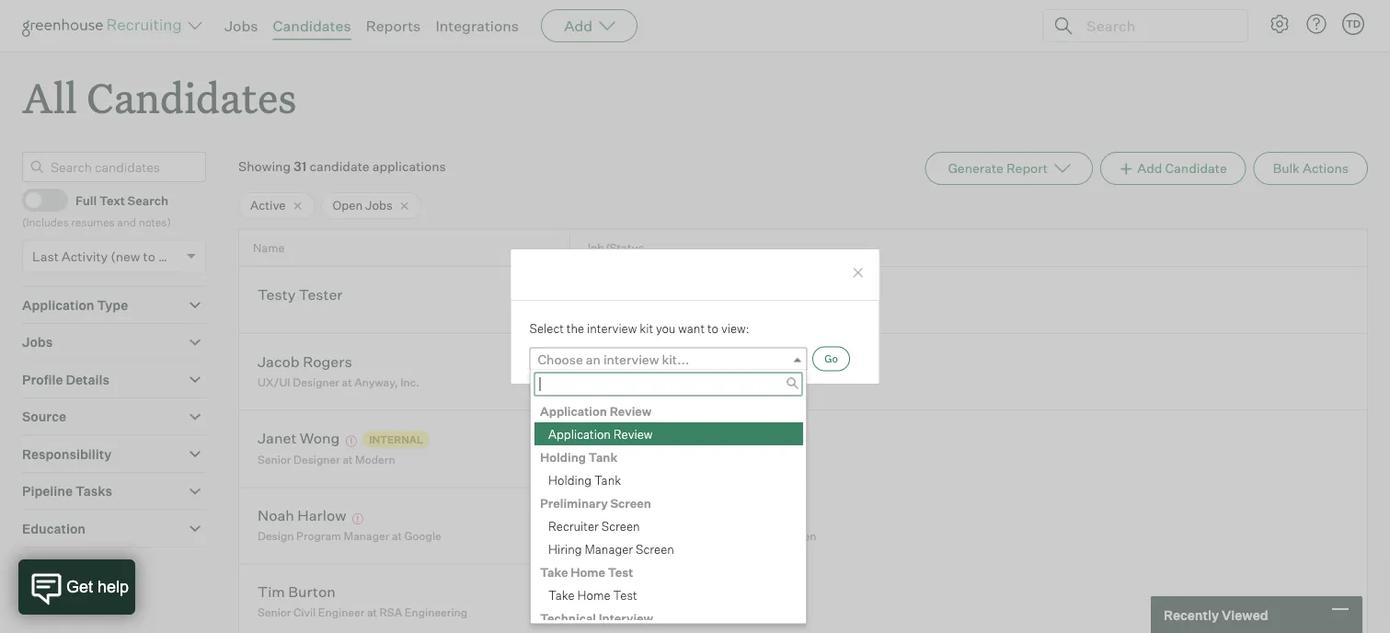 Task type: vqa. For each thing, say whether or not it's contained in the screenshot.
NEW
no



Task type: describe. For each thing, give the bounding box(es) containing it.
responsibility
[[22, 446, 112, 462]]

janet wong link
[[258, 429, 340, 450]]

recently viewed
[[1164, 607, 1269, 623]]

choose an interview kit...
[[538, 351, 689, 367]]

31
[[294, 158, 307, 175]]

application down choose
[[540, 403, 607, 418]]

rogers
[[303, 352, 352, 371]]

to inside choose an interview kit... dialog
[[708, 320, 719, 335]]

at left google
[[392, 529, 402, 543]]

(50) for wong
[[628, 431, 654, 447]]

activity
[[62, 248, 108, 264]]

tim
[[258, 583, 285, 601]]

schedule for (19)
[[647, 606, 694, 619]]

collect feedback in application review link for (50)
[[567, 450, 788, 468]]

last
[[32, 248, 59, 264]]

interview for the
[[587, 320, 637, 335]]

choose
[[538, 351, 583, 367]]

designer (50) collect feedback in application review
[[570, 431, 783, 466]]

education
[[22, 521, 86, 537]]

1 vertical spatial tank
[[594, 472, 621, 487]]

designer inside designer (50) interviews to schedule for preliminary screen
[[570, 508, 625, 524]]

type
[[97, 297, 128, 313]]

choose an interview kit... link
[[530, 347, 807, 370]]

reset filters
[[50, 566, 124, 582]]

1 vertical spatial test
[[613, 587, 637, 602]]

generate
[[948, 160, 1004, 176]]

design program manager at google
[[258, 529, 441, 543]]

interview inside test (19) interview to schedule for debrief
[[584, 606, 632, 619]]

search
[[128, 193, 168, 207]]

generate report
[[948, 160, 1048, 176]]

source
[[22, 409, 66, 425]]

recently
[[1164, 607, 1219, 623]]

rsa
[[380, 606, 402, 619]]

hiring
[[548, 541, 582, 556]]

bulk
[[1273, 160, 1300, 176]]

add candidate link
[[1101, 152, 1247, 185]]

engineer
[[318, 606, 365, 619]]

testy tester link
[[258, 285, 343, 306]]

pipeline
[[22, 483, 73, 499]]

application inside test (19) collect feedback in application review
[[684, 375, 743, 389]]

test (19) collect feedback in application review
[[570, 354, 783, 389]]

view:
[[721, 320, 750, 335]]

1 vertical spatial home
[[577, 587, 610, 602]]

google
[[404, 529, 441, 543]]

test (19) interview to schedule for debrief
[[570, 584, 751, 619]]

collect feedback in application review link for (19)
[[567, 373, 788, 391]]

noah harlow
[[258, 506, 346, 525]]

0 vertical spatial tank
[[588, 449, 617, 464]]

go link
[[813, 346, 850, 371]]

reset
[[50, 566, 84, 582]]

(includes
[[22, 215, 69, 229]]

tester
[[299, 285, 343, 303]]

interviews
[[584, 529, 638, 543]]

noah harlow link
[[258, 506, 346, 527]]

profile details
[[22, 371, 109, 388]]

details
[[66, 371, 109, 388]]

active
[[250, 198, 286, 213]]

td
[[1346, 17, 1361, 30]]

all
[[22, 70, 77, 124]]

report
[[1007, 160, 1048, 176]]

(19) for jacob rogers
[[607, 354, 630, 370]]

td button
[[1343, 13, 1365, 35]]

open jobs
[[333, 198, 393, 213]]

full
[[75, 193, 97, 207]]

testy
[[258, 285, 296, 303]]

program
[[296, 529, 341, 543]]

kit
[[640, 320, 653, 335]]

to for (19)
[[634, 606, 645, 619]]

candidate
[[310, 158, 370, 175]]

configure image
[[1269, 13, 1291, 35]]

none text field inside choose an interview kit... dialog
[[534, 372, 803, 396]]

manager inside application review application review holding tank holding tank preliminary screen recruiter screen hiring manager screen take home test take home test technical interview
[[584, 541, 633, 556]]

checkmark image
[[30, 193, 44, 206]]

go
[[825, 352, 838, 365]]

Search candidates field
[[22, 152, 206, 182]]

janet
[[258, 429, 297, 447]]

interview for an
[[604, 351, 659, 367]]

designer inside designer (50) collect feedback in application review
[[570, 431, 625, 447]]

anyway,
[[354, 375, 398, 389]]

application review application review holding tank holding tank preliminary screen recruiter screen hiring manager screen take home test take home test technical interview
[[540, 403, 674, 625]]

reset filters button
[[22, 557, 133, 591]]

0 vertical spatial home
[[570, 564, 605, 579]]

noah
[[258, 506, 294, 525]]

review inside designer (50) collect feedback in application review
[[746, 452, 783, 466]]

janet wong has been in application review for more than 5 days image
[[343, 436, 360, 447]]

janet wong
[[258, 429, 340, 447]]

greenhouse recruiting image
[[22, 15, 188, 37]]

bulk actions
[[1273, 160, 1349, 176]]

tasks
[[75, 483, 112, 499]]

0 horizontal spatial jobs
[[22, 334, 53, 350]]

burton
[[288, 583, 336, 601]]

applications
[[372, 158, 446, 175]]

you
[[656, 320, 676, 335]]

designer down wong
[[294, 453, 340, 467]]

last activity (new to old)
[[32, 248, 182, 264]]

to for (50)
[[640, 529, 650, 543]]

interviews to schedule for preliminary screen link
[[567, 527, 821, 545]]

design
[[258, 529, 294, 543]]

1 senior from the top
[[258, 453, 291, 467]]

tim burton link
[[258, 583, 336, 604]]

feedback for (50)
[[622, 452, 670, 466]]

debrief
[[713, 606, 751, 619]]

ux/ui
[[258, 375, 290, 389]]

at inside tim burton senior civil engineer at rsa engineering
[[367, 606, 377, 619]]

generate report button
[[925, 152, 1093, 185]]

and
[[117, 215, 136, 229]]

for for (19)
[[696, 606, 710, 619]]



Task type: locate. For each thing, give the bounding box(es) containing it.
test for tim burton
[[570, 584, 605, 600]]

name
[[253, 241, 285, 255]]

(new
[[111, 248, 140, 264]]

(50) inside designer (50) interviews to schedule for preliminary screen
[[628, 508, 654, 524]]

1 horizontal spatial add
[[1138, 160, 1163, 176]]

td button
[[1339, 9, 1368, 39]]

2 (50) from the top
[[628, 508, 654, 524]]

candidates link
[[273, 17, 351, 35]]

1 vertical spatial schedule
[[647, 606, 694, 619]]

designer down an
[[570, 431, 625, 447]]

feedback
[[622, 375, 670, 389], [622, 452, 670, 466]]

schedule
[[653, 529, 700, 543], [647, 606, 694, 619]]

kit...
[[662, 351, 689, 367]]

jobs up the 'profile'
[[22, 334, 53, 350]]

test for jacob rogers
[[570, 354, 605, 370]]

showing 31 candidate applications
[[238, 158, 446, 175]]

a follow-up was set for sep 22, 2023 for noah harlow image
[[350, 514, 366, 525]]

in for (19)
[[672, 375, 682, 389]]

1 vertical spatial interview
[[604, 351, 659, 367]]

select
[[530, 320, 564, 335]]

jobs left "candidates" link
[[225, 17, 258, 35]]

1 in from the top
[[672, 375, 682, 389]]

0 vertical spatial in
[[672, 375, 682, 389]]

2 (19) from the top
[[607, 584, 630, 600]]

application type
[[22, 297, 128, 313]]

0 vertical spatial candidates
[[273, 17, 351, 35]]

test up interview to schedule for debrief link
[[613, 587, 637, 602]]

2 horizontal spatial jobs
[[365, 198, 393, 213]]

in
[[672, 375, 682, 389], [672, 452, 682, 466]]

0 vertical spatial collect
[[584, 375, 620, 389]]

to right want
[[708, 320, 719, 335]]

collect inside test (19) collect feedback in application review
[[584, 375, 620, 389]]

full text search (includes resumes and notes)
[[22, 193, 171, 229]]

tank up recruiter
[[588, 449, 617, 464]]

2 collect feedback in application review link from the top
[[567, 450, 788, 468]]

modern
[[355, 453, 395, 467]]

feedback for (19)
[[622, 375, 670, 389]]

jobs right open
[[365, 198, 393, 213]]

manager down the a follow-up was set for sep 22, 2023 for noah harlow image
[[344, 529, 390, 543]]

0 vertical spatial interview
[[587, 320, 637, 335]]

to left old)
[[143, 248, 155, 264]]

0 vertical spatial test
[[570, 354, 605, 370]]

to inside test (19) interview to schedule for debrief
[[634, 606, 645, 619]]

jobs
[[225, 17, 258, 35], [365, 198, 393, 213], [22, 334, 53, 350]]

1 (50) from the top
[[628, 431, 654, 447]]

jacob rogers ux/ui designer at anyway, inc.
[[258, 352, 420, 389]]

1 vertical spatial (19)
[[607, 584, 630, 600]]

application down "last"
[[22, 297, 94, 313]]

feedback down the choose an interview kit... link
[[622, 375, 670, 389]]

designer inside "jacob rogers ux/ui designer at anyway, inc."
[[293, 375, 340, 389]]

take up technical
[[548, 587, 574, 602]]

(19) inside test (19) interview to schedule for debrief
[[607, 584, 630, 600]]

(50) down test (19) collect feedback in application review
[[628, 431, 654, 447]]

0 vertical spatial holding
[[540, 449, 586, 464]]

interview inside application review application review holding tank holding tank preliminary screen recruiter screen hiring manager screen take home test take home test technical interview
[[598, 610, 653, 625]]

holding
[[540, 449, 586, 464], [548, 472, 591, 487]]

2 feedback from the top
[[622, 452, 670, 466]]

close image
[[851, 266, 866, 280]]

reports link
[[366, 17, 421, 35]]

1 (19) from the top
[[607, 354, 630, 370]]

schedule inside test (19) interview to schedule for debrief
[[647, 606, 694, 619]]

senior inside tim burton senior civil engineer at rsa engineering
[[258, 606, 291, 619]]

0 vertical spatial test
[[608, 564, 633, 579]]

home
[[570, 564, 605, 579], [577, 587, 610, 602]]

add button
[[541, 9, 638, 42]]

for for (50)
[[702, 529, 716, 543]]

for inside test (19) interview to schedule for debrief
[[696, 606, 710, 619]]

interview
[[587, 320, 637, 335], [604, 351, 659, 367]]

2 test from the top
[[570, 584, 605, 600]]

at
[[342, 375, 352, 389], [343, 453, 353, 467], [392, 529, 402, 543], [367, 606, 377, 619]]

application up designer (50) interviews to schedule for preliminary screen
[[684, 452, 743, 466]]

interview up the choose an interview kit...
[[587, 320, 637, 335]]

senior designer at modern
[[258, 453, 395, 467]]

collect inside designer (50) collect feedback in application review
[[584, 452, 620, 466]]

to right interviews
[[640, 529, 650, 543]]

collect feedback in application review link up designer (50) interviews to schedule for preliminary screen
[[567, 450, 788, 468]]

test inside test (19) collect feedback in application review
[[570, 354, 605, 370]]

showing
[[238, 158, 291, 175]]

0 vertical spatial jobs
[[225, 17, 258, 35]]

wong
[[300, 429, 340, 447]]

application down an
[[548, 426, 610, 441]]

technical
[[540, 610, 596, 625]]

1 horizontal spatial preliminary
[[718, 529, 778, 543]]

recruiter
[[548, 518, 598, 533]]

viewed
[[1222, 607, 1269, 623]]

to right technical
[[634, 606, 645, 619]]

0 vertical spatial for
[[702, 529, 716, 543]]

(50) up interviews
[[628, 508, 654, 524]]

in inside designer (50) collect feedback in application review
[[672, 452, 682, 466]]

application down kit... on the bottom left of the page
[[684, 375, 743, 389]]

text
[[99, 193, 125, 207]]

tank
[[588, 449, 617, 464], [594, 472, 621, 487]]

preliminary inside application review application review holding tank holding tank preliminary screen recruiter screen hiring manager screen take home test take home test technical interview
[[540, 495, 607, 510]]

manager down recruiter
[[584, 541, 633, 556]]

collect up recruiter
[[584, 452, 620, 466]]

designer down jacob rogers link
[[293, 375, 340, 389]]

home up technical
[[577, 587, 610, 602]]

to for activity
[[143, 248, 155, 264]]

1 vertical spatial test
[[570, 584, 605, 600]]

0 vertical spatial collect feedback in application review link
[[567, 373, 788, 391]]

test
[[570, 354, 605, 370], [570, 584, 605, 600]]

an
[[586, 351, 601, 367]]

for inside designer (50) interviews to schedule for preliminary screen
[[702, 529, 716, 543]]

1 horizontal spatial manager
[[584, 541, 633, 556]]

jobs link
[[225, 17, 258, 35]]

1 vertical spatial candidates
[[87, 70, 297, 124]]

1 vertical spatial for
[[696, 606, 710, 619]]

preliminary inside designer (50) interviews to schedule for preliminary screen
[[718, 529, 778, 543]]

0 horizontal spatial manager
[[344, 529, 390, 543]]

the
[[567, 320, 584, 335]]

Search text field
[[1082, 12, 1231, 39]]

take down the "hiring" at the bottom left
[[540, 564, 568, 579]]

test
[[608, 564, 633, 579], [613, 587, 637, 602]]

job/status
[[584, 241, 644, 255]]

tank up interviews
[[594, 472, 621, 487]]

collect for designer
[[584, 452, 620, 466]]

choose an interview kit... dialog
[[510, 249, 880, 629]]

integrations link
[[436, 17, 519, 35]]

collect down an
[[584, 375, 620, 389]]

filters
[[86, 566, 124, 582]]

for
[[702, 529, 716, 543], [696, 606, 710, 619]]

candidates down jobs link on the left of page
[[87, 70, 297, 124]]

all candidates
[[22, 70, 297, 124]]

inc.
[[401, 375, 420, 389]]

1 vertical spatial collect feedback in application review link
[[567, 450, 788, 468]]

0 vertical spatial feedback
[[622, 375, 670, 389]]

(50)
[[628, 431, 654, 447], [628, 508, 654, 524]]

candidates right jobs link on the left of page
[[273, 17, 351, 35]]

open
[[333, 198, 363, 213]]

senior
[[258, 453, 291, 467], [258, 606, 291, 619]]

(19) right an
[[607, 354, 630, 370]]

0 vertical spatial (50)
[[628, 431, 654, 447]]

interview down interviews
[[584, 606, 632, 619]]

jacob
[[258, 352, 300, 371]]

1 collect from the top
[[584, 375, 620, 389]]

in for (50)
[[672, 452, 682, 466]]

1 vertical spatial senior
[[258, 606, 291, 619]]

test down interviews
[[608, 564, 633, 579]]

0 vertical spatial senior
[[258, 453, 291, 467]]

1 vertical spatial take
[[548, 587, 574, 602]]

at inside "jacob rogers ux/ui designer at anyway, inc."
[[342, 375, 352, 389]]

actions
[[1303, 160, 1349, 176]]

at left rsa
[[367, 606, 377, 619]]

integrations
[[436, 17, 519, 35]]

feedback inside designer (50) collect feedback in application review
[[622, 452, 670, 466]]

designer (50) interviews to schedule for preliminary screen
[[570, 508, 817, 543]]

test up technical
[[570, 584, 605, 600]]

0 horizontal spatial preliminary
[[540, 495, 607, 510]]

manager
[[344, 529, 390, 543], [584, 541, 633, 556]]

2 in from the top
[[672, 452, 682, 466]]

notes)
[[139, 215, 171, 229]]

feedback up designer (50) interviews to schedule for preliminary screen
[[622, 452, 670, 466]]

for left debrief
[[696, 606, 710, 619]]

(19) inside test (19) collect feedback in application review
[[607, 354, 630, 370]]

0 vertical spatial add
[[564, 17, 593, 35]]

schedule left debrief
[[647, 606, 694, 619]]

(50) for harlow
[[628, 508, 654, 524]]

designer
[[293, 375, 340, 389], [570, 431, 625, 447], [294, 453, 340, 467], [570, 508, 625, 524]]

in down kit... on the bottom left of the page
[[672, 375, 682, 389]]

2 collect from the top
[[584, 452, 620, 466]]

schedule inside designer (50) interviews to schedule for preliminary screen
[[653, 529, 700, 543]]

in inside test (19) collect feedback in application review
[[672, 375, 682, 389]]

collect feedback in application review link down kit... on the bottom left of the page
[[567, 373, 788, 391]]

add inside popup button
[[564, 17, 593, 35]]

at down rogers
[[342, 375, 352, 389]]

0 vertical spatial take
[[540, 564, 568, 579]]

at down janet wong has been in application review for more than 5 days "icon"
[[343, 453, 353, 467]]

interview down select the interview kit you want to view:
[[604, 351, 659, 367]]

interview to schedule for debrief link
[[567, 604, 755, 621]]

collect
[[584, 375, 620, 389], [584, 452, 620, 466]]

candidate
[[1165, 160, 1227, 176]]

profile
[[22, 371, 63, 388]]

senior down janet
[[258, 453, 291, 467]]

application inside designer (50) collect feedback in application review
[[684, 452, 743, 466]]

civil
[[294, 606, 316, 619]]

1 vertical spatial jobs
[[365, 198, 393, 213]]

feedback inside test (19) collect feedback in application review
[[622, 375, 670, 389]]

add candidate
[[1138, 160, 1227, 176]]

(19) up interview to schedule for debrief link
[[607, 584, 630, 600]]

interview right technical
[[598, 610, 653, 625]]

harlow
[[297, 506, 346, 525]]

candidate reports are now available! apply filters and select "view in app" element
[[925, 152, 1093, 185]]

home down the "hiring" at the bottom left
[[570, 564, 605, 579]]

test inside test (19) interview to schedule for debrief
[[570, 584, 605, 600]]

(19) for tim burton
[[607, 584, 630, 600]]

1 vertical spatial (50)
[[628, 508, 654, 524]]

review inside test (19) collect feedback in application review
[[746, 375, 783, 389]]

(50) inside designer (50) collect feedback in application review
[[628, 431, 654, 447]]

designer up interviews
[[570, 508, 625, 524]]

0 vertical spatial (19)
[[607, 354, 630, 370]]

pipeline tasks
[[22, 483, 112, 499]]

for up debrief
[[702, 529, 716, 543]]

screen inside designer (50) interviews to schedule for preliminary screen
[[780, 529, 817, 543]]

collect for test
[[584, 375, 620, 389]]

add for add
[[564, 17, 593, 35]]

test down the
[[570, 354, 605, 370]]

1 collect feedback in application review link from the top
[[567, 373, 788, 391]]

1 vertical spatial feedback
[[622, 452, 670, 466]]

1 horizontal spatial jobs
[[225, 17, 258, 35]]

1 vertical spatial preliminary
[[718, 529, 778, 543]]

interview
[[584, 606, 632, 619], [598, 610, 653, 625]]

None text field
[[534, 372, 803, 396]]

0 vertical spatial schedule
[[653, 529, 700, 543]]

0 vertical spatial preliminary
[[540, 495, 607, 510]]

1 feedback from the top
[[622, 375, 670, 389]]

1 vertical spatial add
[[1138, 160, 1163, 176]]

0 horizontal spatial add
[[564, 17, 593, 35]]

last activity (new to old) option
[[32, 248, 182, 264]]

take
[[540, 564, 568, 579], [548, 587, 574, 602]]

2 senior from the top
[[258, 606, 291, 619]]

add for add candidate
[[1138, 160, 1163, 176]]

1 vertical spatial collect
[[584, 452, 620, 466]]

select the interview kit you want to view:
[[530, 320, 750, 335]]

senior down tim
[[258, 606, 291, 619]]

1 test from the top
[[570, 354, 605, 370]]

preliminary up recruiter
[[540, 495, 607, 510]]

schedule right interviews
[[653, 529, 700, 543]]

to inside designer (50) interviews to schedule for preliminary screen
[[640, 529, 650, 543]]

old)
[[158, 248, 182, 264]]

2 vertical spatial jobs
[[22, 334, 53, 350]]

in up designer (50) interviews to schedule for preliminary screen
[[672, 452, 682, 466]]

schedule for (50)
[[653, 529, 700, 543]]

resumes
[[71, 215, 115, 229]]

preliminary up debrief
[[718, 529, 778, 543]]

1 vertical spatial holding
[[548, 472, 591, 487]]

1 vertical spatial in
[[672, 452, 682, 466]]

want
[[678, 320, 705, 335]]

to
[[143, 248, 155, 264], [708, 320, 719, 335], [640, 529, 650, 543], [634, 606, 645, 619]]



